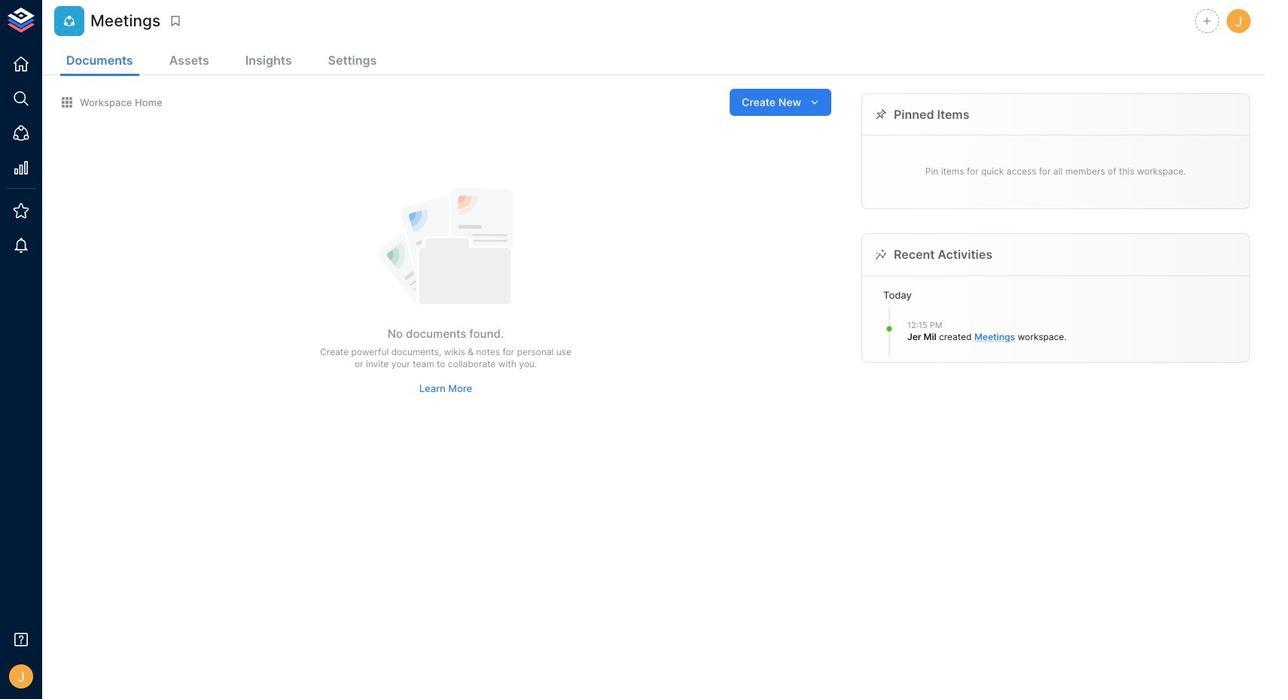 Task type: locate. For each thing, give the bounding box(es) containing it.
bookmark image
[[169, 14, 183, 28]]



